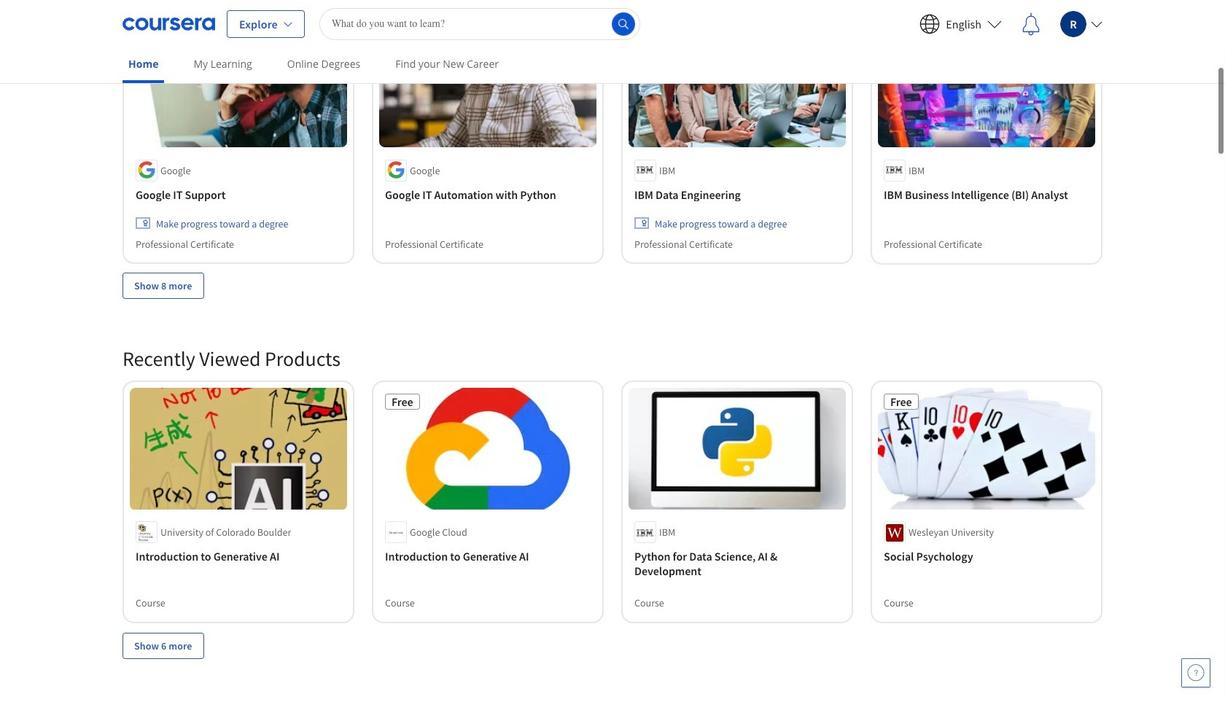 Task type: describe. For each thing, give the bounding box(es) containing it.
coursera image
[[123, 12, 215, 35]]

What do you want to learn? text field
[[319, 8, 640, 40]]



Task type: locate. For each thing, give the bounding box(es) containing it.
help center image
[[1188, 665, 1205, 682]]

recently viewed products collection element
[[114, 323, 1112, 683]]

most popular certificates collection element
[[114, 0, 1112, 323]]

None search field
[[319, 8, 640, 40]]



Task type: vqa. For each thing, say whether or not it's contained in the screenshot.
with to the right
no



